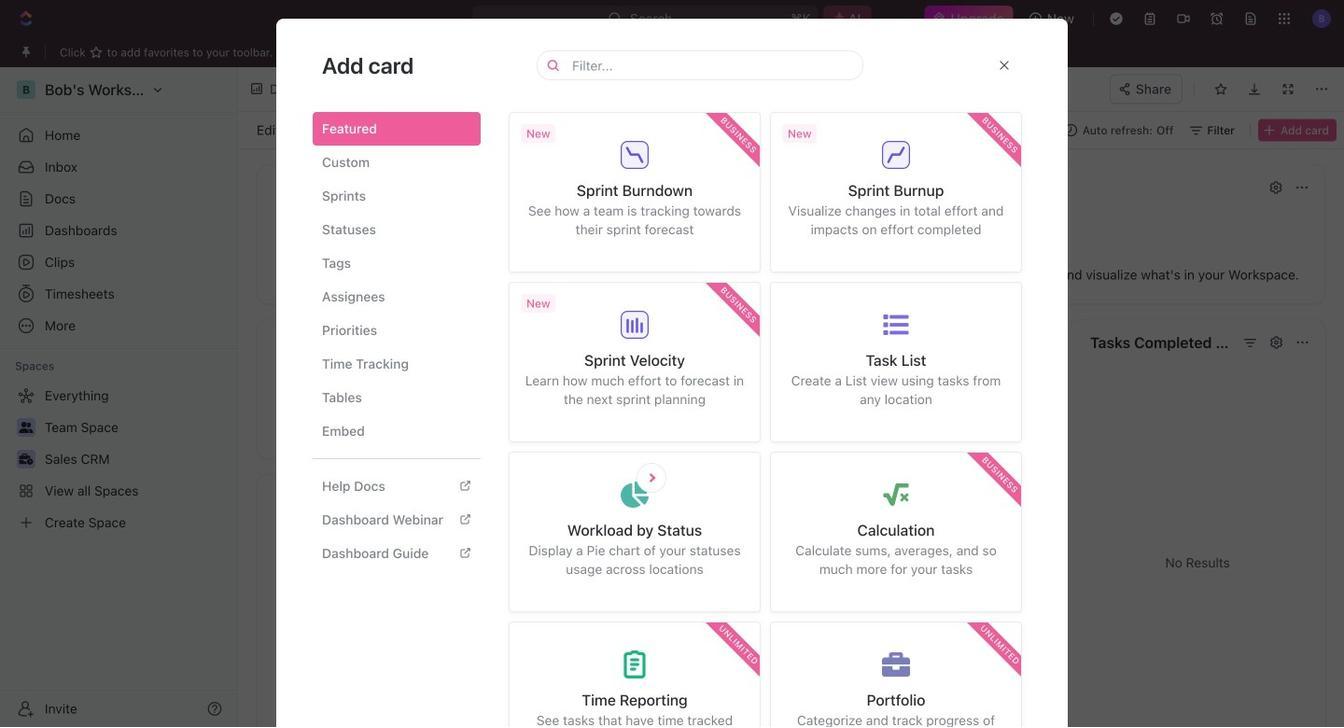 Task type: vqa. For each thing, say whether or not it's contained in the screenshot.
TREE within the the Sidebar navigation
yes



Task type: locate. For each thing, give the bounding box(es) containing it.
None text field
[[368, 78, 663, 101]]

tree
[[7, 381, 230, 538]]

sidebar navigation
[[0, 67, 238, 728]]



Task type: describe. For each thing, give the bounding box(es) containing it.
Filter... text field
[[573, 51, 858, 79]]

tree inside sidebar navigation
[[7, 381, 230, 538]]



